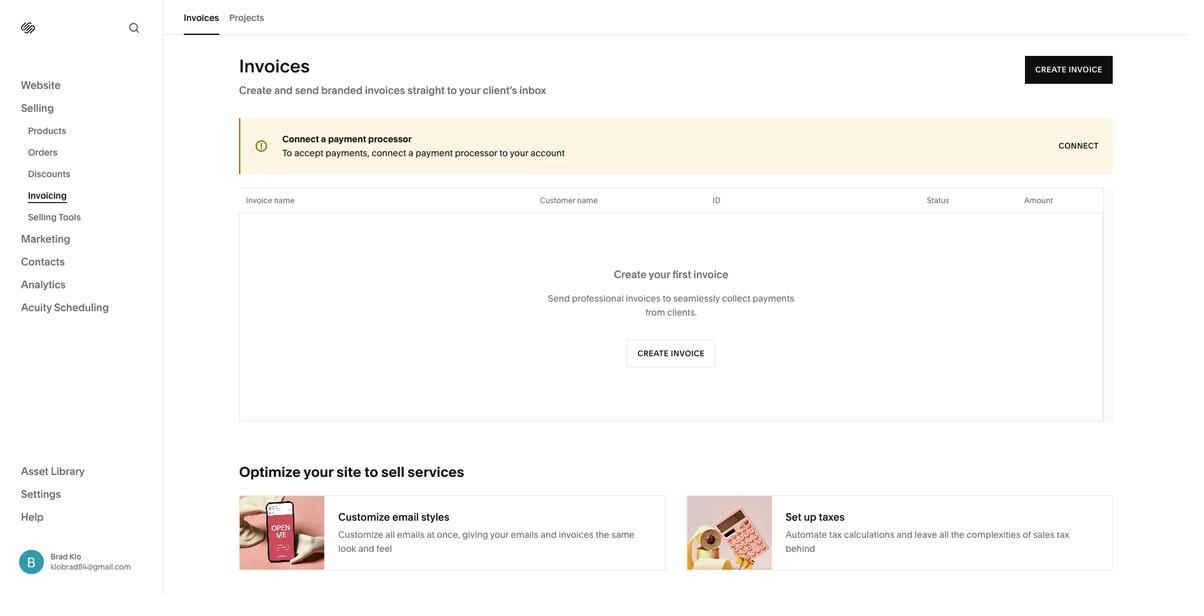 Task type: locate. For each thing, give the bounding box(es) containing it.
website
[[21, 79, 61, 92]]

klo
[[69, 552, 81, 562]]

orders
[[28, 147, 58, 158]]

discounts
[[28, 169, 70, 180]]

scheduling
[[54, 301, 109, 314]]

contacts
[[21, 256, 65, 268]]

brad klo klobrad84@gmail.com
[[51, 552, 131, 572]]

selling tools
[[28, 212, 81, 223]]

selling
[[21, 102, 54, 114], [28, 212, 57, 223]]

asset library
[[21, 465, 85, 478]]

selling for selling tools
[[28, 212, 57, 223]]

invoicing link
[[28, 185, 148, 207]]

selling down 'website'
[[21, 102, 54, 114]]

library
[[51, 465, 85, 478]]

1 vertical spatial selling
[[28, 212, 57, 223]]

selling link
[[21, 101, 141, 116]]

invoicing
[[28, 190, 67, 202]]

asset
[[21, 465, 48, 478]]

tools
[[59, 212, 81, 223]]

selling inside "link"
[[21, 102, 54, 114]]

0 vertical spatial selling
[[21, 102, 54, 114]]

klobrad84@gmail.com
[[51, 563, 131, 572]]

selling up marketing
[[28, 212, 57, 223]]

selling for selling
[[21, 102, 54, 114]]

products link
[[28, 120, 148, 142]]



Task type: vqa. For each thing, say whether or not it's contained in the screenshot.
TOOLS
yes



Task type: describe. For each thing, give the bounding box(es) containing it.
settings link
[[21, 487, 141, 503]]

acuity
[[21, 301, 52, 314]]

marketing link
[[21, 232, 141, 247]]

acuity scheduling
[[21, 301, 109, 314]]

analytics link
[[21, 278, 141, 293]]

asset library link
[[21, 465, 141, 480]]

help
[[21, 511, 44, 524]]

orders link
[[28, 142, 148, 163]]

brad
[[51, 552, 68, 562]]

website link
[[21, 78, 141, 93]]

selling tools link
[[28, 207, 148, 228]]

analytics
[[21, 279, 66, 291]]

products
[[28, 125, 66, 137]]

settings
[[21, 488, 61, 501]]

marketing
[[21, 233, 70, 245]]

contacts link
[[21, 255, 141, 270]]

help link
[[21, 510, 44, 524]]

discounts link
[[28, 163, 148, 185]]

acuity scheduling link
[[21, 301, 141, 316]]



